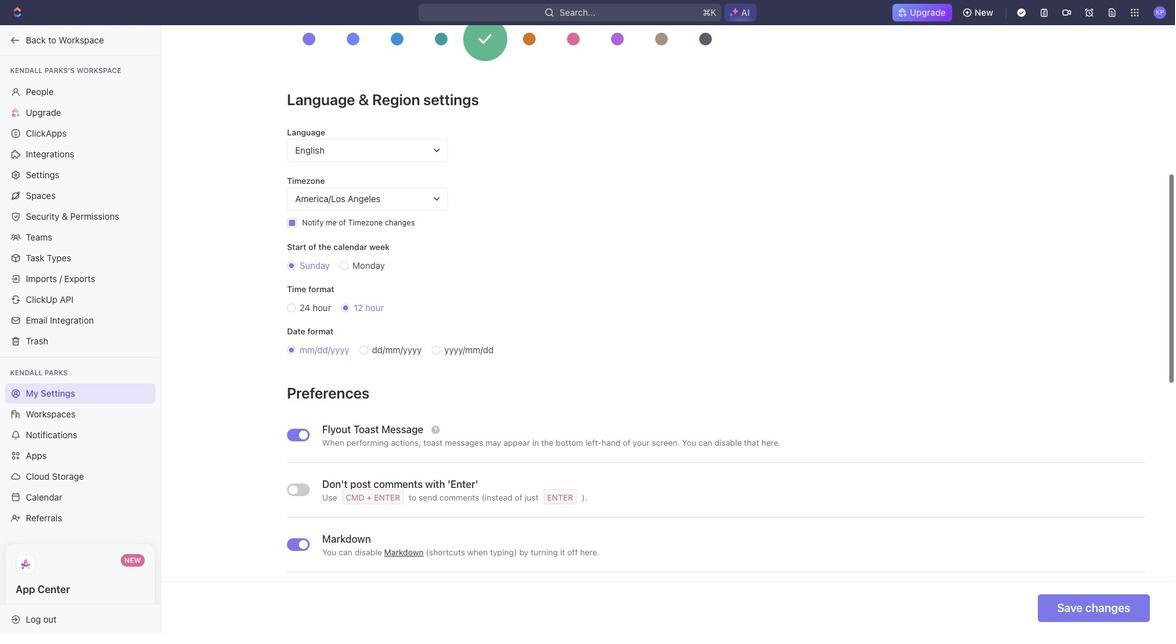 Task type: locate. For each thing, give the bounding box(es) containing it.
1 vertical spatial markdown
[[384, 547, 424, 557]]

when
[[322, 438, 344, 448]]

2 kendall from the top
[[10, 368, 43, 376]]

message
[[382, 424, 424, 435]]

hour right 12
[[366, 302, 384, 313]]

1 horizontal spatial upgrade
[[910, 7, 946, 18]]

0 vertical spatial upgrade link
[[893, 4, 953, 21]]

apps link
[[5, 446, 156, 466]]

0 vertical spatial &
[[359, 91, 369, 108]]

english button
[[287, 139, 448, 162]]

enter right +
[[374, 492, 400, 503]]

hour right 24
[[313, 302, 331, 313]]

format up mm/dd/yyyy
[[308, 326, 333, 336]]

0 horizontal spatial enter
[[374, 492, 400, 503]]

1 vertical spatial to
[[409, 492, 417, 503]]

0 vertical spatial comments
[[374, 479, 423, 490]]

you right screen.
[[682, 438, 697, 448]]

here. right off
[[580, 547, 600, 557]]

to right back
[[48, 34, 56, 45]]

spaces link
[[5, 185, 156, 206]]

1 vertical spatial settings
[[41, 388, 75, 399]]

0 horizontal spatial you
[[322, 547, 337, 557]]

1 vertical spatial disable
[[355, 547, 382, 557]]

date
[[287, 326, 305, 336]]

0 vertical spatial to
[[48, 34, 56, 45]]

1 horizontal spatial new
[[975, 7, 994, 18]]

1 vertical spatial timezone
[[348, 218, 383, 227]]

turning
[[531, 547, 558, 557]]

markdown left the (shortcuts
[[384, 547, 424, 557]]

clickup api
[[26, 294, 73, 304]]

upgrade link up 'clickapps' link
[[5, 102, 156, 122]]

of right "start"
[[309, 242, 317, 252]]

1 horizontal spatial disable
[[715, 438, 742, 448]]

changes
[[385, 218, 415, 227], [1086, 601, 1131, 615]]

changes right save
[[1086, 601, 1131, 615]]

with
[[425, 479, 445, 490]]

workspace up people link
[[77, 66, 121, 74]]

&
[[359, 91, 369, 108], [62, 211, 68, 221]]

0 horizontal spatial markdown
[[322, 533, 371, 545]]

1 vertical spatial the
[[541, 438, 554, 448]]

comments down 'enter'
[[440, 492, 480, 503]]

left-
[[586, 438, 602, 448]]

0 vertical spatial upgrade
[[910, 7, 946, 18]]

& right security
[[62, 211, 68, 221]]

0 vertical spatial new
[[975, 7, 994, 18]]

'enter'
[[448, 479, 479, 490]]

people
[[26, 86, 54, 97]]

api
[[60, 294, 73, 304]]

that
[[744, 438, 760, 448]]

to inside don't post comments with 'enter' use cmd + enter to send comments (instead of just enter ).
[[409, 492, 417, 503]]

people link
[[5, 82, 156, 102]]

my
[[26, 388, 38, 399]]

changes up week
[[385, 218, 415, 227]]

workspaces link
[[5, 404, 156, 424]]

kendall
[[10, 66, 43, 74], [10, 368, 43, 376]]

back to workspace
[[26, 34, 104, 45]]

upgrade left 'new' button
[[910, 7, 946, 18]]

format up 24 hour
[[308, 284, 334, 294]]

1 enter from the left
[[374, 492, 400, 503]]

america/los angeles button
[[287, 188, 448, 210]]

2 hour from the left
[[366, 302, 384, 313]]

1 vertical spatial language
[[287, 127, 325, 137]]

1 vertical spatial kendall
[[10, 368, 43, 376]]

& inside 'security & permissions' link
[[62, 211, 68, 221]]

when
[[468, 547, 488, 557]]

referrals
[[26, 513, 62, 523]]

workspace for back to workspace
[[59, 34, 104, 45]]

0 horizontal spatial hour
[[313, 302, 331, 313]]

0 vertical spatial settings
[[26, 169, 59, 180]]

0 horizontal spatial new
[[125, 556, 141, 564]]

1 horizontal spatial hour
[[366, 302, 384, 313]]

1 language from the top
[[287, 91, 355, 108]]

back
[[26, 34, 46, 45]]

imports / exports link
[[5, 269, 156, 289]]

1 kendall from the top
[[10, 66, 43, 74]]

1 horizontal spatial markdown
[[384, 547, 424, 557]]

disable
[[715, 438, 742, 448], [355, 547, 382, 557]]

0 vertical spatial language
[[287, 91, 355, 108]]

of
[[339, 218, 346, 227], [309, 242, 317, 252], [623, 438, 631, 448], [515, 492, 523, 503]]

app center
[[16, 584, 70, 595]]

hour for 12 hour
[[366, 302, 384, 313]]

1 vertical spatial format
[[308, 326, 333, 336]]

log out
[[26, 614, 57, 624]]

of left your
[[623, 438, 631, 448]]

0 horizontal spatial here.
[[580, 547, 600, 557]]

out
[[43, 614, 57, 624]]

1 vertical spatial workspace
[[77, 66, 121, 74]]

new
[[975, 7, 994, 18], [125, 556, 141, 564]]

upgrade up clickapps
[[26, 107, 61, 117]]

save changes
[[1058, 601, 1131, 615]]

back to workspace button
[[5, 30, 149, 50]]

upgrade for topmost upgrade link
[[910, 7, 946, 18]]

1 horizontal spatial here.
[[762, 438, 781, 448]]

enter left ")."
[[547, 492, 573, 503]]

0 horizontal spatial the
[[319, 242, 331, 252]]

0 vertical spatial changes
[[385, 218, 415, 227]]

date format
[[287, 326, 333, 336]]

0 vertical spatial you
[[682, 438, 697, 448]]

workspace
[[59, 34, 104, 45], [77, 66, 121, 74]]

1 vertical spatial upgrade link
[[5, 102, 156, 122]]

can down cmd
[[339, 547, 353, 557]]

time format
[[287, 284, 334, 294]]

dd/mm/yyyy
[[372, 344, 422, 355]]

upgrade link
[[893, 4, 953, 21], [5, 102, 156, 122]]

/
[[59, 273, 62, 284]]

0 horizontal spatial can
[[339, 547, 353, 557]]

changes inside save changes button
[[1086, 601, 1131, 615]]

0 horizontal spatial disable
[[355, 547, 382, 557]]

kendall for my settings
[[10, 368, 43, 376]]

1 vertical spatial comments
[[440, 492, 480, 503]]

1 horizontal spatial the
[[541, 438, 554, 448]]

0 vertical spatial kendall
[[10, 66, 43, 74]]

1 vertical spatial upgrade
[[26, 107, 61, 117]]

0 horizontal spatial timezone
[[287, 176, 325, 186]]

settings up spaces
[[26, 169, 59, 180]]

of left just
[[515, 492, 523, 503]]

+
[[367, 492, 372, 503]]

0 vertical spatial can
[[699, 438, 713, 448]]

screen.
[[652, 438, 680, 448]]

1 horizontal spatial changes
[[1086, 601, 1131, 615]]

settings down parks
[[41, 388, 75, 399]]

0 vertical spatial the
[[319, 242, 331, 252]]

kendall for people
[[10, 66, 43, 74]]

kendall up people
[[10, 66, 43, 74]]

referrals link
[[5, 508, 156, 528]]

types
[[47, 252, 71, 263]]

log out button
[[5, 609, 150, 629]]

yyyy/mm/dd
[[445, 344, 494, 355]]

settings
[[26, 169, 59, 180], [41, 388, 75, 399]]

cloud storage
[[26, 471, 84, 482]]

the up sunday
[[319, 242, 331, 252]]

my settings link
[[5, 383, 156, 404]]

0 horizontal spatial upgrade link
[[5, 102, 156, 122]]

1 vertical spatial here.
[[580, 547, 600, 557]]

0 vertical spatial format
[[308, 284, 334, 294]]

cloud
[[26, 471, 50, 482]]

workspace for kendall parks's workspace
[[77, 66, 121, 74]]

use
[[322, 492, 337, 503]]

language for language & region settings
[[287, 91, 355, 108]]

1 horizontal spatial upgrade link
[[893, 4, 953, 21]]

upgrade link left 'new' button
[[893, 4, 953, 21]]

integration
[[50, 315, 94, 325]]

email integration
[[26, 315, 94, 325]]

1 horizontal spatial to
[[409, 492, 417, 503]]

1 vertical spatial can
[[339, 547, 353, 557]]

kendall up the my
[[10, 368, 43, 376]]

toast
[[424, 438, 443, 448]]

monday
[[353, 260, 385, 271]]

timezone
[[287, 176, 325, 186], [348, 218, 383, 227]]

you
[[682, 438, 697, 448], [322, 547, 337, 557]]

1 hour from the left
[[313, 302, 331, 313]]

when performing actions, toast messages may appear in the bottom left-hand of your screen. you can disable that here.
[[322, 438, 781, 448]]

start of the calendar week
[[287, 242, 390, 252]]

here. right that
[[762, 438, 781, 448]]

1 vertical spatial &
[[62, 211, 68, 221]]

timezone up 'america/los'
[[287, 176, 325, 186]]

language
[[287, 91, 355, 108], [287, 127, 325, 137]]

24
[[300, 302, 310, 313]]

0 vertical spatial disable
[[715, 438, 742, 448]]

clickup api link
[[5, 289, 156, 310]]

you down 'use'
[[322, 547, 337, 557]]

1 vertical spatial changes
[[1086, 601, 1131, 615]]

markdown down cmd
[[322, 533, 371, 545]]

appear
[[504, 438, 530, 448]]

to left send
[[409, 492, 417, 503]]

1 vertical spatial new
[[125, 556, 141, 564]]

0 horizontal spatial upgrade
[[26, 107, 61, 117]]

0 horizontal spatial to
[[48, 34, 56, 45]]

0 vertical spatial here.
[[762, 438, 781, 448]]

12
[[354, 302, 363, 313]]

& left region
[[359, 91, 369, 108]]

kp
[[1156, 8, 1165, 16]]

1 horizontal spatial enter
[[547, 492, 573, 503]]

parks
[[44, 368, 68, 376]]

0 horizontal spatial &
[[62, 211, 68, 221]]

markdown
[[322, 533, 371, 545], [384, 547, 424, 557]]

cmd
[[346, 492, 365, 503]]

to inside back to workspace button
[[48, 34, 56, 45]]

2 language from the top
[[287, 127, 325, 137]]

timezone down america/los angeles dropdown button
[[348, 218, 383, 227]]

disable left the markdown link at the left
[[355, 547, 382, 557]]

here. inside markdown you can disable markdown (shortcuts when typing) by turning it off here.
[[580, 547, 600, 557]]

hour for 24 hour
[[313, 302, 331, 313]]

comments up send
[[374, 479, 423, 490]]

0 vertical spatial workspace
[[59, 34, 104, 45]]

it
[[560, 547, 565, 557]]

disable left that
[[715, 438, 742, 448]]

log
[[26, 614, 41, 624]]

week
[[369, 242, 390, 252]]

the right in
[[541, 438, 554, 448]]

security
[[26, 211, 59, 221]]

24 hour
[[300, 302, 331, 313]]

& for security
[[62, 211, 68, 221]]

can right screen.
[[699, 438, 713, 448]]

here.
[[762, 438, 781, 448], [580, 547, 600, 557]]

1 horizontal spatial &
[[359, 91, 369, 108]]

language for language
[[287, 127, 325, 137]]

workspace inside back to workspace button
[[59, 34, 104, 45]]

new button
[[958, 3, 1001, 23]]

to
[[48, 34, 56, 45], [409, 492, 417, 503]]

can
[[699, 438, 713, 448], [339, 547, 353, 557]]

1 vertical spatial you
[[322, 547, 337, 557]]

off
[[568, 547, 578, 557]]

workspace up kendall parks's workspace in the left of the page
[[59, 34, 104, 45]]



Task type: vqa. For each thing, say whether or not it's contained in the screenshot.
ClickUp
yes



Task type: describe. For each thing, give the bounding box(es) containing it.
permissions
[[70, 211, 119, 221]]

performing
[[347, 438, 389, 448]]

you inside markdown you can disable markdown (shortcuts when typing) by turning it off here.
[[322, 547, 337, 557]]

preferences
[[287, 384, 370, 402]]

exports
[[64, 273, 95, 284]]

notify me of timezone changes
[[302, 218, 415, 227]]

sunday
[[300, 260, 330, 271]]

by
[[519, 547, 529, 557]]

integrations
[[26, 148, 74, 159]]

1 horizontal spatial comments
[[440, 492, 480, 503]]

ai button
[[725, 4, 757, 21]]

1 horizontal spatial you
[[682, 438, 697, 448]]

parks's
[[44, 66, 75, 74]]

don't post comments with 'enter' use cmd + enter to send comments (instead of just enter ).
[[322, 479, 588, 503]]

notify
[[302, 218, 324, 227]]

region
[[372, 91, 420, 108]]

calendar link
[[5, 487, 156, 508]]

security & permissions
[[26, 211, 119, 221]]

task types link
[[5, 248, 156, 268]]

of inside don't post comments with 'enter' use cmd + enter to send comments (instead of just enter ).
[[515, 492, 523, 503]]

america/los angeles
[[295, 193, 381, 204]]

imports / exports
[[26, 273, 95, 284]]

12 hour
[[354, 302, 384, 313]]

notifications link
[[5, 425, 156, 445]]

english
[[295, 145, 325, 156]]

task
[[26, 252, 44, 263]]

send
[[419, 492, 437, 503]]

format for 24 hour
[[308, 284, 334, 294]]

1 horizontal spatial can
[[699, 438, 713, 448]]

teams link
[[5, 227, 156, 247]]

⌘k
[[703, 7, 717, 18]]

my settings
[[26, 388, 75, 399]]

clickapps link
[[5, 123, 156, 143]]

save
[[1058, 601, 1083, 615]]

mm/dd/yyyy
[[300, 344, 349, 355]]

settings inside settings link
[[26, 169, 59, 180]]

email
[[26, 315, 48, 325]]

kp button
[[1150, 3, 1171, 23]]

messages
[[445, 438, 483, 448]]

america/los
[[295, 193, 346, 204]]

2 enter from the left
[[547, 492, 573, 503]]

spaces
[[26, 190, 56, 201]]

ai
[[742, 7, 750, 18]]

(instead
[[482, 492, 513, 503]]

actions,
[[391, 438, 421, 448]]

0 vertical spatial markdown
[[322, 533, 371, 545]]

teams
[[26, 231, 52, 242]]

calendar
[[26, 492, 62, 503]]

save changes button
[[1038, 594, 1150, 622]]

kendall parks
[[10, 368, 68, 376]]

toast
[[354, 424, 379, 435]]

search...
[[560, 7, 596, 18]]

notifications
[[26, 429, 77, 440]]

(shortcuts
[[426, 547, 465, 557]]

clickapps
[[26, 128, 67, 138]]

of right me
[[339, 218, 346, 227]]

don't
[[322, 479, 348, 490]]

apps
[[26, 450, 47, 461]]

settings inside my settings 'link'
[[41, 388, 75, 399]]

& for language
[[359, 91, 369, 108]]

can inside markdown you can disable markdown (shortcuts when typing) by turning it off here.
[[339, 547, 353, 557]]

upgrade for left upgrade link
[[26, 107, 61, 117]]

your
[[633, 438, 650, 448]]

flyout
[[322, 424, 351, 435]]

1 horizontal spatial timezone
[[348, 218, 383, 227]]

trash
[[26, 335, 48, 346]]

settings
[[423, 91, 479, 108]]

app
[[16, 584, 35, 595]]

email integration link
[[5, 310, 156, 330]]

0 horizontal spatial changes
[[385, 218, 415, 227]]

0 horizontal spatial comments
[[374, 479, 423, 490]]

new inside button
[[975, 7, 994, 18]]

disable inside markdown you can disable markdown (shortcuts when typing) by turning it off here.
[[355, 547, 382, 557]]

trash link
[[5, 331, 156, 351]]

markdown you can disable markdown (shortcuts when typing) by turning it off here.
[[322, 533, 600, 557]]

angeles
[[348, 193, 381, 204]]

may
[[486, 438, 501, 448]]

storage
[[52, 471, 84, 482]]

clickup
[[26, 294, 57, 304]]

task types
[[26, 252, 71, 263]]

format for mm/dd/yyyy
[[308, 326, 333, 336]]

0 vertical spatial timezone
[[287, 176, 325, 186]]

me
[[326, 218, 337, 227]]

center
[[38, 584, 70, 595]]

integrations link
[[5, 144, 156, 164]]

flyout toast message
[[322, 424, 426, 435]]

imports
[[26, 273, 57, 284]]

calendar
[[334, 242, 367, 252]]



